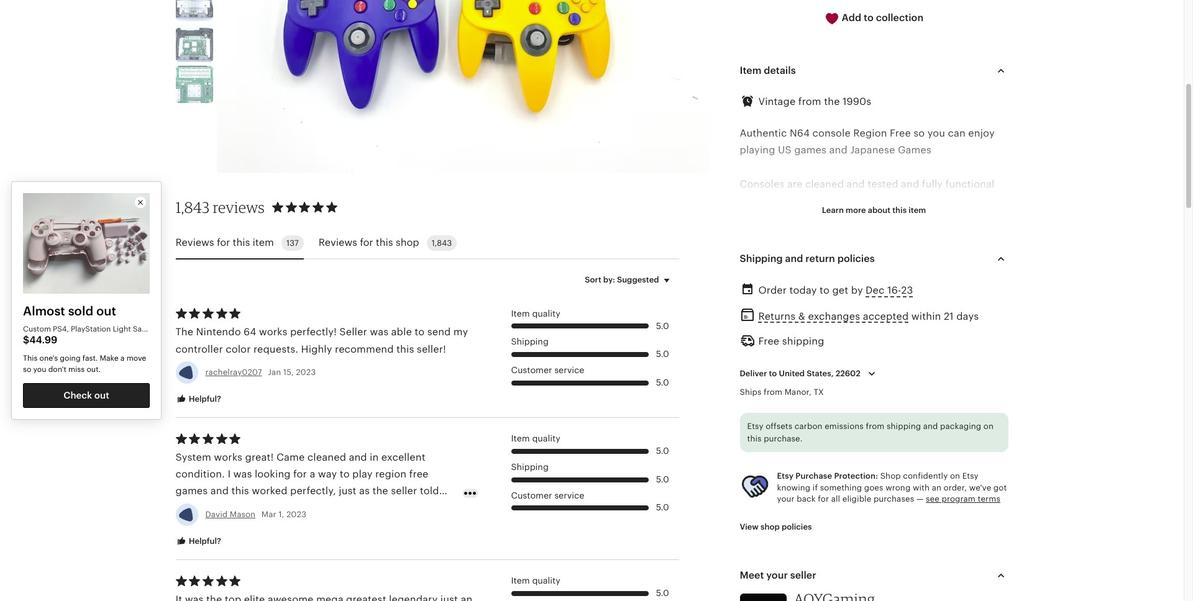 Task type: describe. For each thing, give the bounding box(es) containing it.
shipping and return policies button
[[729, 245, 1020, 274]]

looking
[[255, 469, 291, 480]]

send inside the nintendo 64 works perfectly! seller was able to send my controller color requests. highly recommend this seller!
[[427, 327, 451, 338]]

1 vertical spatial play
[[861, 517, 881, 527]]

by
[[851, 286, 863, 296]]

check out
[[64, 390, 109, 401]]

shipping inside 'etsy offsets carbon emissions from shipping and packaging on this purchase.'
[[887, 422, 921, 431]]

way
[[318, 469, 337, 480]]

learn more about this item button
[[813, 200, 936, 222]]

returns
[[759, 311, 796, 322]]

helpful? button for david mason mar 1, 2023
[[166, 531, 230, 553]]

your inside shop confidently on etsy knowing if something goes wrong with an order, we've got your back for all eligible purchases —
[[777, 495, 795, 504]]

will inside controller colors depends on availability but please feel free to ask for a specific color and if available i will surely send it out
[[989, 415, 1005, 426]]

shipping for rachelray0207 jan 15, 2023
[[511, 337, 549, 347]]

controller colors depends on availability but please feel free to ask for a specific color and if available i will surely send it out
[[740, 399, 1005, 443]]

we
[[740, 213, 755, 223]]

customer service for mar 1, 2023
[[511, 491, 584, 501]]

details
[[764, 65, 796, 76]]

authentic
[[740, 128, 787, 139]]

or
[[908, 263, 919, 274]]

controller/s
[[896, 466, 954, 477]]

cartridge
[[839, 213, 883, 223]]

1 vertical spatial out
[[94, 390, 109, 401]]

1,843 for 1,843 reviews
[[176, 198, 210, 217]]

system works great! came cleaned and in excellent condition. i was looking for a way to play region free games and this worked perfectly, just as the seller told me. a+++ seller - would buy from again!
[[176, 453, 439, 514]]

item quality for rachelray0207 jan 15, 2023
[[511, 309, 561, 319]]

you inside the authentic n64 console  region free so you can enjoy playing us games and japanese games
[[928, 128, 945, 139]]

you right all
[[755, 517, 773, 527]]

authentic n64 console  region free so you can enjoy playing us games and japanese games
[[740, 128, 995, 156]]

4 5.0 from the top
[[656, 446, 669, 456]]

program
[[942, 495, 976, 504]]

japanese
[[850, 145, 895, 156]]

1,
[[279, 510, 284, 519]]

games inside the authentic n64 console  region free so you can enjoy playing us games and japanese games
[[795, 145, 827, 156]]

scratches
[[921, 263, 969, 274]]

tx
[[814, 388, 824, 397]]

a inside this one's going fast. make a move so you don't miss out.
[[120, 354, 125, 363]]

works inside the nintendo 64 works perfectly! seller was able to send my controller color requests. highly recommend this seller!
[[259, 327, 288, 338]]

2 horizontal spatial +
[[956, 466, 962, 477]]

and inside the authentic n64 console  region free so you can enjoy playing us games and japanese games
[[829, 145, 848, 156]]

purchase.
[[764, 434, 803, 444]]

3 item quality from the top
[[511, 576, 561, 586]]

helpful? for rachelray0207
[[187, 395, 221, 404]]

free shipping
[[759, 336, 825, 347]]

—
[[917, 495, 924, 504]]

of
[[839, 314, 849, 325]]

tab list containing reviews for this item
[[176, 228, 679, 260]]

play inside the system works great! came cleaned and in excellent condition. i was looking for a way to play region free games and this worked perfectly, just as the seller told me. a+++ seller - would buy from again!
[[352, 469, 373, 480]]

pak
[[777, 483, 795, 494]]

if inside there might be some minor scuffs or scratches on the console if any
[[781, 280, 787, 291]]

1 vertical spatial free
[[759, 336, 780, 347]]

ps4,
[[53, 325, 69, 334]]

this inside the system works great! came cleaned and in excellent condition. i was looking for a way to play region free games and this worked perfectly, just as the seller told me. a+++ seller - would buy from again!
[[231, 486, 249, 497]]

return
[[806, 254, 835, 264]]

0 vertical spatial cleaned
[[805, 179, 844, 189]]

helpful? button for rachelray0207 jan 15, 2023
[[166, 388, 230, 411]]

helpful? for david mason
[[187, 537, 221, 546]]

add to collection button
[[740, 3, 1008, 34]]

enjoy
[[969, 128, 995, 139]]

almost
[[23, 305, 65, 318]]

as
[[359, 486, 370, 497]]

in
[[370, 453, 379, 463]]

from inside 'etsy offsets carbon emissions from shipping and packaging on this purchase.'
[[866, 422, 885, 431]]

mason
[[230, 510, 256, 519]]

an
[[932, 483, 942, 493]]

item inside dropdown button
[[740, 65, 762, 76]]

collection
[[876, 13, 924, 23]]

from up controller
[[764, 388, 783, 397]]

on inside shop confidently on etsy knowing if something goes wrong with an order, we've got your back for all eligible purchases —
[[950, 472, 960, 481]]

add to collection
[[840, 13, 924, 23]]

1 vertical spatial seller
[[222, 503, 248, 514]]

for inside controller colors depends on availability but please feel free to ask for a specific color and if available i will surely send it out
[[814, 415, 828, 426]]

0 vertical spatial &
[[799, 311, 806, 322]]

choose the number of controller you want!
[[740, 314, 949, 325]]

region
[[854, 128, 887, 139]]

console inside the authentic n64 console  region free so you can enjoy playing us games and japanese games
[[813, 128, 851, 139]]

3 5.0 from the top
[[656, 378, 669, 388]]

would
[[257, 503, 287, 514]]

2 5.0 from the top
[[656, 349, 669, 359]]

plug
[[815, 517, 837, 527]]

we've
[[969, 483, 992, 493]]

deliver to united states, 22602 button
[[731, 361, 889, 387]]

to left plug
[[803, 517, 813, 527]]

from inside the system works great! came cleaned and in excellent condition. i was looking for a way to play region free games and this worked perfectly, just as the seller told me. a+++ seller - would buy from again!
[[310, 503, 333, 514]]

from right vintage
[[799, 96, 822, 107]]

are for controllers
[[797, 348, 812, 358]]

nintendo 64 console charcoal black n64 console region free image 8 image
[[176, 0, 213, 21]]

vintage
[[759, 96, 796, 107]]

and inside we renew the game cartridge pins to like new condition on each and every console
[[830, 230, 849, 240]]

wrong
[[886, 483, 911, 493]]

so inside the authentic n64 console  region free so you can enjoy playing us games and japanese games
[[914, 128, 925, 139]]

just
[[339, 486, 357, 497]]

depends
[[824, 399, 867, 409]]

us
[[778, 145, 792, 156]]

for inside the system works great! came cleaned and in excellent condition. i was looking for a way to play region free games and this worked perfectly, just as the seller told me. a+++ seller - would buy from again!
[[293, 469, 307, 480]]

deliver
[[740, 369, 767, 378]]

and inside 'etsy offsets carbon emissions from shipping and packaging on this purchase.'
[[923, 422, 938, 431]]

cleaned inside the system works great! came cleaned and in excellent condition. i was looking for a way to play region free games and this worked perfectly, just as the seller told me. a+++ seller - would buy from again!
[[308, 453, 346, 463]]

the inside the system works great! came cleaned and in excellent condition. i was looking for a way to play region free games and this worked perfectly, just as the seller told me. a+++ seller - would buy from again!
[[373, 486, 388, 497]]

custom
[[23, 325, 51, 334]]

1 horizontal spatial controller
[[851, 314, 899, 325]]

1 vertical spatial 2023
[[286, 510, 306, 519]]

back
[[797, 495, 816, 504]]

and inside dropdown button
[[785, 254, 803, 264]]

able
[[391, 327, 412, 338]]

customer for jan 15, 2023
[[511, 366, 552, 375]]

with
[[913, 483, 930, 493]]

etsy for etsy offsets carbon emissions from shipping and packaging on this purchase.
[[747, 422, 764, 431]]

need
[[776, 517, 800, 527]]

free inside controller colors depends on availability but please feel free to ask for a specific color and if available i will surely send it out
[[761, 415, 780, 426]]

a inside controller colors depends on availability but please feel free to ask for a specific color and if available i will surely send it out
[[830, 415, 836, 426]]

and up the more
[[847, 179, 865, 189]]

this inside the learn more about this item "dropdown button"
[[893, 206, 907, 215]]

nintendo 64 console charcoal black n64 console region free image 10 image
[[176, 66, 213, 103]]

shipping for david mason mar 1, 2023
[[511, 462, 549, 472]]

item inside "dropdown button"
[[909, 206, 926, 215]]

make
[[100, 354, 119, 363]]

customer for mar 1, 2023
[[511, 491, 552, 501]]

15,
[[283, 368, 294, 377]]

game
[[809, 213, 836, 223]]

0 vertical spatial 2023
[[296, 368, 316, 377]]

& inside custom ps4, playstation light sak ura pink shell & buttons
[[73, 336, 78, 344]]

surely
[[740, 432, 769, 443]]

controllers are brand new 3rd party controllers (guaranteed to work)
[[740, 348, 971, 375]]

choose
[[740, 314, 777, 325]]

quality for rachelray0207 jan 15, 2023
[[532, 309, 561, 319]]

you left want!
[[902, 314, 919, 325]]

came
[[277, 453, 305, 463]]

can
[[948, 128, 966, 139]]

any
[[790, 280, 807, 291]]

policies inside dropdown button
[[838, 254, 875, 264]]

exchanges
[[808, 311, 860, 322]]

ships from manor, tx
[[740, 388, 824, 397]]

purchases
[[874, 495, 914, 504]]

add
[[842, 13, 862, 23]]

shop inside tab list
[[396, 238, 419, 248]]

reviews for reviews for this shop
[[319, 238, 357, 248]]

console inside there might be some minor scuffs or scratches on the console if any
[[740, 280, 778, 291]]

7 5.0 from the top
[[656, 589, 669, 599]]

buttons
[[80, 336, 108, 344]]

emissions
[[825, 422, 864, 431]]

1 controllers from the left
[[740, 348, 794, 358]]

mar
[[262, 510, 276, 519]]

playstation
[[71, 325, 111, 334]]

united
[[779, 369, 805, 378]]

minor
[[845, 263, 874, 274]]

please
[[958, 399, 990, 409]]

n64 inside you will receive 1 n64 console + controller/s + original jumper pak + wires
[[825, 466, 845, 477]]

david mason link
[[205, 510, 256, 519]]

packaging
[[940, 422, 982, 431]]

i inside controller colors depends on availability but please feel free to ask for a specific color and if available i will surely send it out
[[983, 415, 986, 426]]

(guaranteed
[[740, 365, 801, 375]]

seller inside meet your seller dropdown button
[[790, 571, 816, 581]]

games
[[898, 145, 932, 156]]

again!
[[336, 503, 366, 514]]

region
[[375, 469, 407, 480]]

worked
[[252, 486, 288, 497]]

controller inside the nintendo 64 works perfectly! seller was able to send my controller color requests. highly recommend this seller!
[[176, 344, 223, 355]]

a inside the system works great! came cleaned and in excellent condition. i was looking for a way to play region free games and this worked perfectly, just as the seller told me. a+++ seller - would buy from again!
[[310, 469, 315, 480]]

will inside you will receive 1 n64 console + controller/s + original jumper pak + wires
[[761, 466, 777, 477]]



Task type: locate. For each thing, give the bounding box(es) containing it.
2023 right 1,
[[286, 510, 306, 519]]

your right the 'meet' on the bottom right of the page
[[767, 571, 788, 581]]

customer service for jan 15, 2023
[[511, 366, 584, 375]]

controllers
[[740, 348, 794, 358], [917, 348, 971, 358]]

0 horizontal spatial controller
[[176, 344, 223, 355]]

1 horizontal spatial free
[[761, 415, 780, 426]]

and up a+++
[[211, 486, 229, 497]]

send
[[427, 327, 451, 338], [772, 432, 795, 443]]

0 vertical spatial free
[[761, 415, 780, 426]]

pink
[[36, 336, 51, 344]]

0 vertical spatial 1,843
[[176, 198, 210, 217]]

to inside the system works great! came cleaned and in excellent condition. i was looking for a way to play region free games and this worked perfectly, just as the seller told me. a+++ seller - would buy from again!
[[340, 469, 350, 480]]

2 horizontal spatial etsy
[[963, 472, 979, 481]]

on down please
[[984, 422, 994, 431]]

order,
[[944, 483, 967, 493]]

on inside controller colors depends on availability but please feel free to ask for a specific color and if available i will surely send it out
[[869, 399, 882, 409]]

shipping down number
[[782, 336, 825, 347]]

1 horizontal spatial was
[[370, 327, 389, 338]]

meet your seller button
[[729, 561, 1020, 591]]

and left in at the left bottom of the page
[[349, 453, 367, 463]]

miss out.
[[68, 365, 101, 374]]

1 5.0 from the top
[[656, 321, 669, 331]]

2 vertical spatial a
[[310, 469, 315, 480]]

2 horizontal spatial seller
[[790, 571, 816, 581]]

seller right the 'meet' on the bottom right of the page
[[790, 571, 816, 581]]

see program terms link
[[926, 495, 1001, 504]]

deliver to united states, 22602
[[740, 369, 861, 378]]

item details
[[740, 65, 796, 76]]

out inside controller colors depends on availability but please feel free to ask for a specific color and if available i will surely send it out
[[807, 432, 823, 443]]

policies inside 'button'
[[782, 523, 812, 532]]

to left like on the right top of page
[[909, 213, 919, 223]]

0 vertical spatial shipping
[[740, 254, 783, 264]]

controller down dec
[[851, 314, 899, 325]]

shipping inside dropdown button
[[740, 254, 783, 264]]

1 horizontal spatial cleaned
[[805, 179, 844, 189]]

out up playstation
[[96, 305, 116, 318]]

more
[[846, 206, 866, 215]]

quality for david mason mar 1, 2023
[[532, 434, 561, 444]]

64
[[244, 327, 256, 338]]

item right the 'pins'
[[909, 206, 926, 215]]

0 vertical spatial if
[[781, 280, 787, 291]]

1 vertical spatial item quality
[[511, 434, 561, 444]]

2 helpful? button from the top
[[166, 531, 230, 553]]

the right scratches
[[986, 263, 1002, 274]]

will right you
[[761, 466, 777, 477]]

etsy inside 'etsy offsets carbon emissions from shipping and packaging on this purchase.'
[[747, 422, 764, 431]]

free down controller
[[761, 415, 780, 426]]

this inside 'etsy offsets carbon emissions from shipping and packaging on this purchase.'
[[747, 434, 762, 444]]

1 vertical spatial your
[[767, 571, 788, 581]]

from right emissions
[[866, 422, 885, 431]]

1 vertical spatial so
[[23, 365, 31, 374]]

consoles are cleaned and tested and fully functional
[[740, 179, 995, 189]]

condition
[[740, 230, 786, 240]]

0 horizontal spatial +
[[797, 483, 803, 494]]

you
[[740, 466, 758, 477]]

2 reviews from the left
[[319, 238, 357, 248]]

1 horizontal spatial etsy
[[777, 472, 794, 481]]

shell
[[53, 336, 71, 344]]

2 vertical spatial quality
[[532, 576, 561, 586]]

1 horizontal spatial games
[[795, 145, 827, 156]]

to inside controllers are brand new 3rd party controllers (guaranteed to work)
[[803, 365, 813, 375]]

and right plug
[[840, 517, 858, 527]]

if inside shop confidently on etsy knowing if something goes wrong with an order, we've got your back for all eligible purchases —
[[813, 483, 818, 493]]

etsy up surely
[[747, 422, 764, 431]]

so inside this one's going fast. make a move so you don't miss out.
[[23, 365, 31, 374]]

if inside controller colors depends on availability but please feel free to ask for a specific color and if available i will surely send it out
[[928, 415, 935, 426]]

i right condition.
[[228, 469, 231, 480]]

today
[[790, 286, 817, 296]]

0 vertical spatial will
[[989, 415, 1005, 426]]

0 vertical spatial are
[[787, 179, 803, 189]]

works up requests. at the bottom of page
[[259, 327, 288, 338]]

order
[[759, 286, 787, 296]]

on inside there might be some minor scuffs or scratches on the console if any
[[971, 263, 984, 274]]

one's
[[39, 354, 58, 363]]

1 horizontal spatial reviews
[[319, 238, 357, 248]]

etsy inside shop confidently on etsy knowing if something goes wrong with an order, we've got your back for all eligible purchases —
[[963, 472, 979, 481]]

reviews right 137
[[319, 238, 357, 248]]

colors
[[792, 399, 822, 409]]

will down please
[[989, 415, 1005, 426]]

and left the return
[[785, 254, 803, 264]]

controllers down want!
[[917, 348, 971, 358]]

to left work)
[[803, 365, 813, 375]]

n64 up us
[[790, 128, 810, 139]]

1 vertical spatial helpful?
[[187, 537, 221, 546]]

was inside the system works great! came cleaned and in excellent condition. i was looking for a way to play region free games and this worked perfectly, just as the seller told me. a+++ seller - would buy from again!
[[233, 469, 252, 480]]

1 vertical spatial send
[[772, 432, 795, 443]]

dec
[[866, 286, 885, 296]]

was left able
[[370, 327, 389, 338]]

the inside we renew the game cartridge pins to like new condition on each and every console
[[790, 213, 806, 223]]

& right "shell"
[[73, 336, 78, 344]]

helpful? down david
[[187, 537, 221, 546]]

1 horizontal spatial so
[[914, 128, 925, 139]]

are down free shipping
[[797, 348, 812, 358]]

controller down the
[[176, 344, 223, 355]]

service for david mason mar 1, 2023
[[555, 491, 584, 501]]

meet
[[740, 571, 764, 581]]

2 customer service from the top
[[511, 491, 584, 501]]

to left united
[[769, 369, 777, 378]]

free up told
[[409, 469, 429, 480]]

shipping
[[782, 336, 825, 347], [887, 422, 921, 431]]

free inside the authentic n64 console  region free so you can enjoy playing us games and japanese games
[[890, 128, 911, 139]]

service for rachelray0207 jan 15, 2023
[[555, 366, 584, 375]]

0 vertical spatial controller
[[851, 314, 899, 325]]

2 vertical spatial shipping
[[511, 462, 549, 472]]

23
[[901, 286, 913, 296]]

1 vertical spatial controller
[[176, 344, 223, 355]]

send inside controller colors depends on availability but please feel free to ask for a specific color and if available i will surely send it out
[[772, 432, 795, 443]]

if down the purchase
[[813, 483, 818, 493]]

a right make
[[120, 354, 125, 363]]

offsets
[[766, 422, 793, 431]]

2 horizontal spatial if
[[928, 415, 935, 426]]

1 vertical spatial shop
[[761, 523, 780, 532]]

renew
[[758, 213, 787, 223]]

games inside the system works great! came cleaned and in excellent condition. i was looking for a way to play region free games and this worked perfectly, just as the seller told me. a+++ seller - would buy from again!
[[176, 486, 208, 497]]

console inside we renew the game cartridge pins to like new condition on each and every console
[[881, 230, 919, 240]]

1
[[818, 466, 822, 477]]

1 customer service from the top
[[511, 366, 584, 375]]

i down please
[[983, 415, 986, 426]]

to left get
[[820, 286, 830, 296]]

helpful? down rachelray0207 link
[[187, 395, 221, 404]]

number
[[798, 314, 836, 325]]

0 vertical spatial games
[[795, 145, 827, 156]]

states,
[[807, 369, 834, 378]]

0 horizontal spatial play
[[352, 469, 373, 480]]

0 vertical spatial customer
[[511, 366, 552, 375]]

reviews down 1,843 reviews
[[176, 238, 214, 248]]

1 item quality from the top
[[511, 309, 561, 319]]

view shop policies button
[[731, 516, 821, 539]]

on left each
[[789, 230, 801, 240]]

was inside the nintendo 64 works perfectly! seller was able to send my controller color requests. highly recommend this seller!
[[370, 327, 389, 338]]

1 horizontal spatial 1,843
[[432, 239, 452, 248]]

console inside you will receive 1 n64 console + controller/s + original jumper pak + wires
[[848, 466, 886, 477]]

to up just
[[340, 469, 350, 480]]

2 helpful? from the top
[[187, 537, 221, 546]]

0 vertical spatial a
[[120, 354, 125, 363]]

you left can
[[928, 128, 945, 139]]

n64 right 1
[[825, 466, 845, 477]]

0 vertical spatial customer service
[[511, 366, 584, 375]]

0 vertical spatial so
[[914, 128, 925, 139]]

item
[[740, 65, 762, 76], [511, 309, 530, 319], [511, 434, 530, 444], [511, 576, 530, 586]]

0 vertical spatial helpful? button
[[166, 388, 230, 411]]

1 vertical spatial policies
[[782, 523, 812, 532]]

receive
[[780, 466, 815, 477]]

your down pak
[[777, 495, 795, 504]]

2 service from the top
[[555, 491, 584, 501]]

1 vertical spatial item
[[253, 238, 274, 248]]

tab list
[[176, 228, 679, 260]]

+ up back
[[797, 483, 803, 494]]

2 vertical spatial seller
[[790, 571, 816, 581]]

shop inside 'button'
[[761, 523, 780, 532]]

1 horizontal spatial item
[[909, 206, 926, 215]]

1990s
[[843, 96, 872, 107]]

0 vertical spatial shipping
[[782, 336, 825, 347]]

0 horizontal spatial cleaned
[[308, 453, 346, 463]]

works inside the system works great! came cleaned and in excellent condition. i was looking for a way to play region free games and this worked perfectly, just as the seller told me. a+++ seller - would buy from again!
[[214, 453, 242, 463]]

& right returns
[[799, 311, 806, 322]]

on inside we renew the game cartridge pins to like new condition on each and every console
[[789, 230, 801, 240]]

each
[[804, 230, 828, 240]]

to inside the nintendo 64 works perfectly! seller was able to send my controller color requests. highly recommend this seller!
[[415, 327, 425, 338]]

0 horizontal spatial controllers
[[740, 348, 794, 358]]

1 vertical spatial works
[[214, 453, 242, 463]]

1 vertical spatial customer service
[[511, 491, 584, 501]]

if down the availability at the bottom right of page
[[928, 415, 935, 426]]

and left packaging
[[923, 422, 938, 431]]

etsy purchase protection:
[[777, 472, 878, 481]]

ships
[[740, 388, 762, 397]]

so up games
[[914, 128, 925, 139]]

0 horizontal spatial works
[[214, 453, 242, 463]]

was down great!
[[233, 469, 252, 480]]

games up me.
[[176, 486, 208, 497]]

you inside this one's going fast. make a move so you don't miss out.
[[33, 365, 46, 374]]

0 horizontal spatial games
[[176, 486, 208, 497]]

view
[[740, 523, 759, 532]]

available
[[937, 415, 980, 426]]

1 horizontal spatial send
[[772, 432, 795, 443]]

0 horizontal spatial item
[[253, 238, 274, 248]]

0 horizontal spatial i
[[228, 469, 231, 480]]

1 horizontal spatial &
[[799, 311, 806, 322]]

are inside controllers are brand new 3rd party controllers (guaranteed to work)
[[797, 348, 812, 358]]

n64
[[790, 128, 810, 139], [825, 466, 845, 477]]

perfectly!
[[290, 327, 337, 338]]

see program terms
[[926, 495, 1001, 504]]

purchase
[[796, 472, 832, 481]]

cleaned up way
[[308, 453, 346, 463]]

0 vertical spatial i
[[983, 415, 986, 426]]

1 helpful? from the top
[[187, 395, 221, 404]]

3 quality from the top
[[532, 576, 561, 586]]

0 vertical spatial shop
[[396, 238, 419, 248]]

+ up wrong
[[888, 466, 894, 477]]

etsy offsets carbon emissions from shipping and packaging on this purchase.
[[747, 422, 994, 444]]

a left way
[[310, 469, 315, 480]]

perfectly,
[[290, 486, 336, 497]]

1 horizontal spatial if
[[813, 483, 818, 493]]

color down 64
[[226, 344, 251, 355]]

pins
[[886, 213, 906, 223]]

1 horizontal spatial works
[[259, 327, 288, 338]]

0 vertical spatial service
[[555, 366, 584, 375]]

send up seller!
[[427, 327, 451, 338]]

buy
[[290, 503, 308, 514]]

1 vertical spatial shipping
[[887, 422, 921, 431]]

1 service from the top
[[555, 366, 584, 375]]

for inside shop confidently on etsy knowing if something goes wrong with an order, we've got your back for all eligible purchases —
[[818, 495, 829, 504]]

shipping and return policies
[[740, 254, 875, 264]]

games
[[795, 145, 827, 156], [176, 486, 208, 497]]

0 horizontal spatial a
[[120, 354, 125, 363]]

2 vertical spatial out
[[807, 432, 823, 443]]

ura
[[23, 336, 34, 344]]

1 vertical spatial games
[[176, 486, 208, 497]]

0 vertical spatial policies
[[838, 254, 875, 264]]

learn
[[822, 206, 844, 215]]

the right as on the bottom left of page
[[373, 486, 388, 497]]

0 vertical spatial free
[[890, 128, 911, 139]]

1 vertical spatial shipping
[[511, 337, 549, 347]]

0 vertical spatial send
[[427, 327, 451, 338]]

1 helpful? button from the top
[[166, 388, 230, 411]]

on inside 'etsy offsets carbon emissions from shipping and packaging on this purchase.'
[[984, 422, 994, 431]]

out down "carbon"
[[807, 432, 823, 443]]

etsy for etsy purchase protection:
[[777, 472, 794, 481]]

2023 right 15,
[[296, 368, 316, 377]]

so
[[914, 128, 925, 139], [23, 365, 31, 374]]

if left 'any'
[[781, 280, 787, 291]]

to inside button
[[864, 13, 874, 23]]

light
[[113, 325, 131, 334]]

console down the 'pins'
[[881, 230, 919, 240]]

meet your seller
[[740, 571, 816, 581]]

2 vertical spatial item quality
[[511, 576, 561, 586]]

nintendo 64 console charcoal black n64 console region free image 9 image
[[176, 25, 213, 62]]

sak
[[133, 325, 146, 334]]

21
[[944, 311, 954, 322]]

color inside the nintendo 64 works perfectly! seller was able to send my controller color requests. highly recommend this seller!
[[226, 344, 251, 355]]

0 vertical spatial n64
[[790, 128, 810, 139]]

1 horizontal spatial +
[[888, 466, 894, 477]]

1 vertical spatial if
[[928, 415, 935, 426]]

0 horizontal spatial etsy
[[747, 422, 764, 431]]

on up order,
[[950, 472, 960, 481]]

2 item quality from the top
[[511, 434, 561, 444]]

and right each
[[830, 230, 849, 240]]

1,843 for 1,843
[[432, 239, 452, 248]]

2 customer from the top
[[511, 491, 552, 501]]

from down perfectly,
[[310, 503, 333, 514]]

5 5.0 from the top
[[656, 475, 669, 485]]

console up goes
[[848, 466, 886, 477]]

free up games
[[890, 128, 911, 139]]

1 customer from the top
[[511, 366, 552, 375]]

0 vertical spatial item
[[909, 206, 926, 215]]

to inside dropdown button
[[769, 369, 777, 378]]

seller down region
[[391, 486, 417, 497]]

6 5.0 from the top
[[656, 503, 669, 513]]

item inside tab list
[[253, 238, 274, 248]]

cleaned
[[805, 179, 844, 189], [308, 453, 346, 463]]

1 reviews from the left
[[176, 238, 214, 248]]

0 horizontal spatial free
[[759, 336, 780, 347]]

1 horizontal spatial controllers
[[917, 348, 971, 358]]

1 vertical spatial 1,843
[[432, 239, 452, 248]]

1 vertical spatial was
[[233, 469, 252, 480]]

free inside the system works great! came cleaned and in excellent condition. i was looking for a way to play region free games and this worked perfectly, just as the seller told me. a+++ seller - would buy from again!
[[409, 469, 429, 480]]

1 horizontal spatial shop
[[761, 523, 780, 532]]

jan
[[268, 368, 281, 377]]

tested
[[868, 179, 899, 189]]

etsy up 'we've'
[[963, 472, 979, 481]]

1 vertical spatial n64
[[825, 466, 845, 477]]

helpful? button down rachelray0207 link
[[166, 388, 230, 411]]

custom ps4, playstation light sak ura pink shell & buttons
[[23, 325, 146, 344]]

i inside the system works great! came cleaned and in excellent condition. i was looking for a way to play region free games and this worked perfectly, just as the seller told me. a+++ seller - would buy from again!
[[228, 469, 231, 480]]

your inside dropdown button
[[767, 571, 788, 581]]

shipping down the availability at the bottom right of page
[[887, 422, 921, 431]]

and inside controller colors depends on availability but please feel free to ask for a specific color and if available i will surely send it out
[[907, 415, 926, 426]]

jumper
[[740, 483, 774, 494]]

play up as on the bottom left of page
[[352, 469, 373, 480]]

1 horizontal spatial i
[[983, 415, 986, 426]]

free down choose
[[759, 336, 780, 347]]

and left japanese on the right of the page
[[829, 145, 848, 156]]

rachelray0207 jan 15, 2023
[[205, 368, 316, 377]]

cleaned up learn
[[805, 179, 844, 189]]

0 horizontal spatial reviews
[[176, 238, 214, 248]]

this inside the nintendo 64 works perfectly! seller was able to send my controller color requests. highly recommend this seller!
[[397, 344, 414, 355]]

games right us
[[795, 145, 827, 156]]

check
[[64, 390, 92, 401]]

about
[[868, 206, 891, 215]]

highly
[[301, 344, 332, 355]]

n64 inside the authentic n64 console  region free so you can enjoy playing us games and japanese games
[[790, 128, 810, 139]]

condition.
[[176, 469, 225, 480]]

+ up order,
[[956, 466, 962, 477]]

specific
[[839, 415, 877, 426]]

a down depends
[[830, 415, 836, 426]]

on right scratches
[[971, 263, 984, 274]]

suggested
[[617, 275, 659, 285]]

0 horizontal spatial was
[[233, 469, 252, 480]]

0 vertical spatial helpful?
[[187, 395, 221, 404]]

0 horizontal spatial &
[[73, 336, 78, 344]]

1 vertical spatial &
[[73, 336, 78, 344]]

0 horizontal spatial shipping
[[782, 336, 825, 347]]

1 horizontal spatial color
[[880, 415, 905, 426]]

1 vertical spatial cleaned
[[308, 453, 346, 463]]

order today to get by dec 16-23
[[759, 286, 913, 296]]

play down eligible
[[861, 517, 881, 527]]

like
[[922, 213, 938, 223]]

2 controllers from the left
[[917, 348, 971, 358]]

etsy up pak
[[777, 472, 794, 481]]

reviews for reviews for this item
[[176, 238, 214, 248]]

the inside there might be some minor scuffs or scratches on the console if any
[[986, 263, 1002, 274]]

the up free shipping
[[780, 314, 795, 325]]

shop
[[881, 472, 901, 481]]

are for consoles
[[787, 179, 803, 189]]

to right add
[[864, 13, 874, 23]]

1 horizontal spatial will
[[989, 415, 1005, 426]]

policies down back
[[782, 523, 812, 532]]

2 quality from the top
[[532, 434, 561, 444]]

requests.
[[254, 344, 298, 355]]

1 vertical spatial service
[[555, 491, 584, 501]]

but
[[939, 399, 955, 409]]

this one's going fast. make a move so you don't miss out.
[[23, 354, 146, 374]]

to inside we renew the game cartridge pins to like new condition on each and every console
[[909, 213, 919, 223]]

and left fully
[[901, 179, 919, 189]]

0 horizontal spatial shop
[[396, 238, 419, 248]]

policies down every
[[838, 254, 875, 264]]

color down the availability at the bottom right of page
[[880, 415, 905, 426]]

you down one's
[[33, 365, 46, 374]]

item left 137
[[253, 238, 274, 248]]

helpful? button down david
[[166, 531, 230, 553]]

move
[[127, 354, 146, 363]]

0 vertical spatial out
[[96, 305, 116, 318]]

the left the "1990s"
[[824, 96, 840, 107]]

color inside controller colors depends on availability but please feel free to ask for a specific color and if available i will surely send it out
[[880, 415, 905, 426]]

0 horizontal spatial free
[[409, 469, 429, 480]]

console down vintage from the 1990s
[[813, 128, 851, 139]]

send down offsets
[[772, 432, 795, 443]]

accepted
[[863, 311, 909, 322]]

item quality for david mason mar 1, 2023
[[511, 434, 561, 444]]

so down this
[[23, 365, 31, 374]]

all you need to plug and play
[[740, 517, 881, 527]]

to inside controller colors depends on availability but please feel free to ask for a specific color and if available i will surely send it out
[[783, 415, 793, 426]]

rachelray0207
[[205, 368, 262, 377]]

2 horizontal spatial a
[[830, 415, 836, 426]]

1 quality from the top
[[532, 309, 561, 319]]

controllers up (guaranteed
[[740, 348, 794, 358]]

0 vertical spatial seller
[[391, 486, 417, 497]]

1 vertical spatial are
[[797, 348, 812, 358]]

going
[[60, 354, 81, 363]]

to right able
[[415, 327, 425, 338]]

returns & exchanges accepted button
[[759, 307, 909, 326]]

0 horizontal spatial seller
[[222, 503, 248, 514]]

1 horizontal spatial seller
[[391, 486, 417, 497]]

seller left -
[[222, 503, 248, 514]]



Task type: vqa. For each thing, say whether or not it's contained in the screenshot.
the Name (A - Z) button
no



